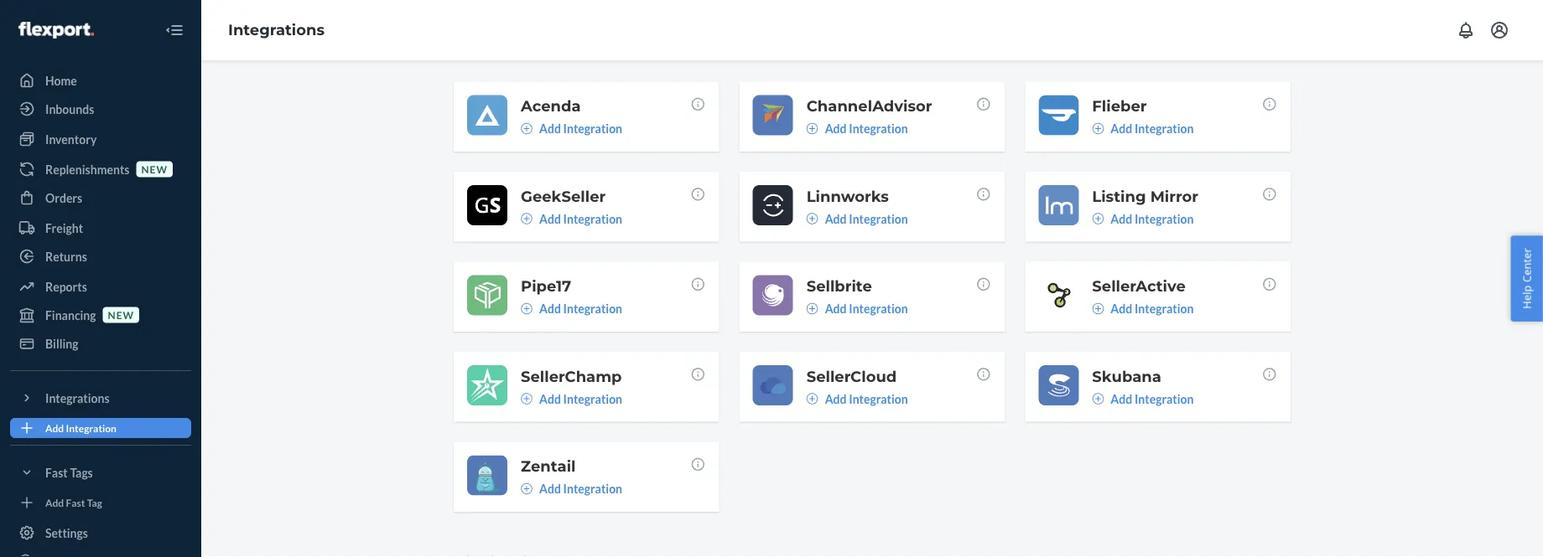 Task type: locate. For each thing, give the bounding box(es) containing it.
add integration link down zentail
[[521, 481, 622, 498]]

integration for flieber
[[1135, 121, 1194, 136]]

integration down acenda
[[563, 121, 622, 136]]

add integration link
[[521, 120, 622, 137], [807, 120, 908, 137], [1092, 120, 1194, 137], [521, 210, 622, 227], [807, 210, 908, 227], [1092, 210, 1194, 227], [521, 301, 622, 317], [807, 301, 908, 317], [1092, 301, 1194, 317], [521, 391, 622, 408], [807, 391, 908, 408], [1092, 391, 1194, 408], [10, 419, 191, 439], [521, 481, 622, 498]]

add integration down acenda
[[539, 121, 622, 136]]

inbounds link
[[10, 96, 191, 122]]

new down reports link
[[108, 309, 134, 321]]

plus circle image for linnworks
[[807, 213, 818, 225]]

plus circle image down geekseller on the top of page
[[521, 213, 533, 225]]

flexport logo image
[[18, 22, 94, 39]]

0 vertical spatial fast
[[45, 466, 68, 480]]

new for financing
[[108, 309, 134, 321]]

plus circle image down pipe17
[[521, 303, 533, 315]]

plus circle image down zentail
[[521, 483, 533, 495]]

add integration link down pipe17
[[521, 301, 622, 317]]

listing mirror
[[1092, 187, 1199, 205]]

add for zentail
[[539, 482, 561, 496]]

plus circle image down 'sellerchamp'
[[521, 393, 533, 405]]

add integration link down "channeladvisor"
[[807, 120, 908, 137]]

add integration for listing mirror
[[1111, 212, 1194, 226]]

plus circle image
[[521, 123, 533, 134], [807, 123, 818, 134], [1092, 123, 1104, 134], [807, 303, 818, 315], [1092, 303, 1104, 315], [521, 483, 533, 495]]

1 vertical spatial new
[[108, 309, 134, 321]]

integration down pipe17
[[563, 302, 622, 316]]

integration for sellbrite
[[849, 302, 908, 316]]

add integration for sellbrite
[[825, 302, 908, 316]]

integration down "channeladvisor"
[[849, 121, 908, 136]]

add down sellbrite
[[825, 302, 847, 316]]

integrations inside dropdown button
[[45, 391, 110, 406]]

integration for pipe17
[[563, 302, 622, 316]]

add integration for sellerchamp
[[539, 392, 622, 406]]

integration down "mirror"
[[1135, 212, 1194, 226]]

0 vertical spatial new
[[141, 163, 168, 175]]

add down flieber
[[1111, 121, 1133, 136]]

sellbrite
[[807, 277, 872, 296]]

add for sellerchamp
[[539, 392, 561, 406]]

inventory link
[[10, 126, 191, 153]]

integration down sellbrite
[[849, 302, 908, 316]]

integration down selleractive
[[1135, 302, 1194, 316]]

home
[[45, 73, 77, 88]]

new
[[141, 163, 168, 175], [108, 309, 134, 321]]

add integration link down 'sellerchamp'
[[521, 391, 622, 408]]

plus circle image down listing
[[1092, 213, 1104, 225]]

plus circle image for acenda
[[521, 123, 533, 134]]

center
[[1519, 248, 1534, 283]]

0 horizontal spatial integrations
[[45, 391, 110, 406]]

add integration link for sellbrite
[[807, 301, 908, 317]]

add down sellercloud
[[825, 392, 847, 406]]

integration down flieber
[[1135, 121, 1194, 136]]

add integration link down geekseller on the top of page
[[521, 210, 622, 227]]

plus circle image for geekseller
[[521, 213, 533, 225]]

add integration link down integrations dropdown button at the bottom
[[10, 419, 191, 439]]

add integration down "channeladvisor"
[[825, 121, 908, 136]]

add integration link for linnworks
[[807, 210, 908, 227]]

add integration link for zentail
[[521, 481, 622, 498]]

plus circle image down flieber
[[1092, 123, 1104, 134]]

1 horizontal spatial new
[[141, 163, 168, 175]]

integrations
[[228, 21, 325, 39], [45, 391, 110, 406]]

integration for channeladvisor
[[849, 121, 908, 136]]

add down listing
[[1111, 212, 1133, 226]]

add integration for sellercloud
[[825, 392, 908, 406]]

add integration link down skubana
[[1092, 391, 1194, 408]]

add integration down 'sellerchamp'
[[539, 392, 622, 406]]

tags
[[70, 466, 93, 480]]

add integration link down flieber
[[1092, 120, 1194, 137]]

plus circle image down "channeladvisor"
[[807, 123, 818, 134]]

fast left tag
[[66, 497, 85, 509]]

billing link
[[10, 330, 191, 357]]

add integration down integrations dropdown button at the bottom
[[45, 422, 117, 434]]

plus circle image for selleractive
[[1092, 303, 1104, 315]]

add down zentail
[[539, 482, 561, 496]]

add integration down pipe17
[[539, 302, 622, 316]]

add integration down flieber
[[1111, 121, 1194, 136]]

add down "channeladvisor"
[[825, 121, 847, 136]]

add integration link down sellercloud
[[807, 391, 908, 408]]

plus circle image down selleractive
[[1092, 303, 1104, 315]]

integration
[[563, 121, 622, 136], [849, 121, 908, 136], [1135, 121, 1194, 136], [563, 212, 622, 226], [849, 212, 908, 226], [1135, 212, 1194, 226], [563, 302, 622, 316], [849, 302, 908, 316], [1135, 302, 1194, 316], [563, 392, 622, 406], [849, 392, 908, 406], [1135, 392, 1194, 406], [66, 422, 117, 434], [563, 482, 622, 496]]

add integration link down selleractive
[[1092, 301, 1194, 317]]

integration down skubana
[[1135, 392, 1194, 406]]

plus circle image for skubana
[[1092, 393, 1104, 405]]

0 horizontal spatial new
[[108, 309, 134, 321]]

add down selleractive
[[1111, 302, 1133, 316]]

1 vertical spatial fast
[[66, 497, 85, 509]]

plus circle image for pipe17
[[521, 303, 533, 315]]

add for linnworks
[[825, 212, 847, 226]]

add integration down listing mirror
[[1111, 212, 1194, 226]]

add down skubana
[[1111, 392, 1133, 406]]

integration for geekseller
[[563, 212, 622, 226]]

add integration link for selleractive
[[1092, 301, 1194, 317]]

add down geekseller on the top of page
[[539, 212, 561, 226]]

add integration for skubana
[[1111, 392, 1194, 406]]

flieber
[[1092, 97, 1147, 115]]

add integration for linnworks
[[825, 212, 908, 226]]

add integration for geekseller
[[539, 212, 622, 226]]

close navigation image
[[164, 20, 185, 40]]

add integration link for acenda
[[521, 120, 622, 137]]

integration down 'sellerchamp'
[[563, 392, 622, 406]]

fast inside "add fast tag" link
[[66, 497, 85, 509]]

integration down sellercloud
[[849, 392, 908, 406]]

mirror
[[1150, 187, 1199, 205]]

sellercloud
[[807, 367, 897, 386]]

add integration for acenda
[[539, 121, 622, 136]]

fast
[[45, 466, 68, 480], [66, 497, 85, 509]]

integrations button
[[10, 385, 191, 412]]

integration for acenda
[[563, 121, 622, 136]]

settings
[[45, 526, 88, 541]]

plus circle image down acenda
[[521, 123, 533, 134]]

add down pipe17
[[539, 302, 561, 316]]

new up orders 'link'
[[141, 163, 168, 175]]

add integration link for skubana
[[1092, 391, 1194, 408]]

orders
[[45, 191, 82, 205]]

integration down linnworks
[[849, 212, 908, 226]]

plus circle image down linnworks
[[807, 213, 818, 225]]

add integration down selleractive
[[1111, 302, 1194, 316]]

add integration down sellercloud
[[825, 392, 908, 406]]

integration for selleractive
[[1135, 302, 1194, 316]]

replenishments
[[45, 162, 130, 177]]

add integration link down linnworks
[[807, 210, 908, 227]]

add integration link for flieber
[[1092, 120, 1194, 137]]

add integration link for sellercloud
[[807, 391, 908, 408]]

add integration
[[539, 121, 622, 136], [825, 121, 908, 136], [1111, 121, 1194, 136], [539, 212, 622, 226], [825, 212, 908, 226], [1111, 212, 1194, 226], [539, 302, 622, 316], [825, 302, 908, 316], [1111, 302, 1194, 316], [539, 392, 622, 406], [825, 392, 908, 406], [1111, 392, 1194, 406], [45, 422, 117, 434], [539, 482, 622, 496]]

1 vertical spatial integrations
[[45, 391, 110, 406]]

add integration down geekseller on the top of page
[[539, 212, 622, 226]]

integration down geekseller on the top of page
[[563, 212, 622, 226]]

add integration link down listing mirror
[[1092, 210, 1194, 227]]

plus circle image down sellercloud
[[807, 393, 818, 405]]

add
[[539, 121, 561, 136], [825, 121, 847, 136], [1111, 121, 1133, 136], [539, 212, 561, 226], [825, 212, 847, 226], [1111, 212, 1133, 226], [539, 302, 561, 316], [825, 302, 847, 316], [1111, 302, 1133, 316], [539, 392, 561, 406], [825, 392, 847, 406], [1111, 392, 1133, 406], [45, 422, 64, 434], [539, 482, 561, 496], [45, 497, 64, 509]]

add down acenda
[[539, 121, 561, 136]]

plus circle image for listing mirror
[[1092, 213, 1104, 225]]

1 horizontal spatial integrations
[[228, 21, 325, 39]]

integration down zentail
[[563, 482, 622, 496]]

plus circle image for channeladvisor
[[807, 123, 818, 134]]

geekseller
[[521, 187, 606, 205]]

add integration down skubana
[[1111, 392, 1194, 406]]

add down 'sellerchamp'
[[539, 392, 561, 406]]

add integration down zentail
[[539, 482, 622, 496]]

add down linnworks
[[825, 212, 847, 226]]

add integration link down acenda
[[521, 120, 622, 137]]

plus circle image down skubana
[[1092, 393, 1104, 405]]

add integration down linnworks
[[825, 212, 908, 226]]

add integration link for channeladvisor
[[807, 120, 908, 137]]

returns link
[[10, 243, 191, 270]]

add up fast tags
[[45, 422, 64, 434]]

fast left tags
[[45, 466, 68, 480]]

help center
[[1519, 248, 1534, 309]]

add integration link for listing mirror
[[1092, 210, 1194, 227]]

plus circle image
[[521, 213, 533, 225], [807, 213, 818, 225], [1092, 213, 1104, 225], [521, 303, 533, 315], [521, 393, 533, 405], [807, 393, 818, 405], [1092, 393, 1104, 405]]

plus circle image down sellbrite
[[807, 303, 818, 315]]

add integration link down sellbrite
[[807, 301, 908, 317]]

add up settings
[[45, 497, 64, 509]]

add integration down sellbrite
[[825, 302, 908, 316]]



Task type: vqa. For each thing, say whether or not it's contained in the screenshot.
the bottommost integrations
yes



Task type: describe. For each thing, give the bounding box(es) containing it.
billing
[[45, 337, 78, 351]]

integrations link
[[228, 21, 325, 39]]

acenda
[[521, 97, 581, 115]]

add integration for pipe17
[[539, 302, 622, 316]]

new for replenishments
[[141, 163, 168, 175]]

add for sellercloud
[[825, 392, 847, 406]]

settings link
[[10, 520, 191, 547]]

integration for sellercloud
[[849, 392, 908, 406]]

add for acenda
[[539, 121, 561, 136]]

add fast tag
[[45, 497, 102, 509]]

add for sellbrite
[[825, 302, 847, 316]]

tag
[[87, 497, 102, 509]]

integration for sellerchamp
[[563, 392, 622, 406]]

integration for linnworks
[[849, 212, 908, 226]]

financing
[[45, 308, 96, 322]]

integration for listing mirror
[[1135, 212, 1194, 226]]

add for selleractive
[[1111, 302, 1133, 316]]

integration down integrations dropdown button at the bottom
[[66, 422, 117, 434]]

selleractive
[[1092, 277, 1186, 296]]

home link
[[10, 67, 191, 94]]

linnworks
[[807, 187, 889, 205]]

add integration link for sellerchamp
[[521, 391, 622, 408]]

freight
[[45, 221, 83, 235]]

add integration link for geekseller
[[521, 210, 622, 227]]

add for geekseller
[[539, 212, 561, 226]]

skubana
[[1092, 367, 1161, 386]]

channeladvisor
[[807, 97, 932, 115]]

0 vertical spatial integrations
[[228, 21, 325, 39]]

reports
[[45, 280, 87, 294]]

freight link
[[10, 215, 191, 242]]

fast tags button
[[10, 460, 191, 486]]

add for channeladvisor
[[825, 121, 847, 136]]

reports link
[[10, 273, 191, 300]]

add for flieber
[[1111, 121, 1133, 136]]

help
[[1519, 286, 1534, 309]]

integration for zentail
[[563, 482, 622, 496]]

add integration for zentail
[[539, 482, 622, 496]]

open account menu image
[[1490, 20, 1510, 40]]

add integration for flieber
[[1111, 121, 1194, 136]]

add integration for channeladvisor
[[825, 121, 908, 136]]

pipe17
[[521, 277, 571, 296]]

add integration link for pipe17
[[521, 301, 622, 317]]

add fast tag link
[[10, 493, 191, 513]]

add for pipe17
[[539, 302, 561, 316]]

returns
[[45, 250, 87, 264]]

fast inside dropdown button
[[45, 466, 68, 480]]

add integration for selleractive
[[1111, 302, 1194, 316]]

add for skubana
[[1111, 392, 1133, 406]]

plus circle image for zentail
[[521, 483, 533, 495]]

add for listing mirror
[[1111, 212, 1133, 226]]

help center button
[[1511, 236, 1543, 322]]

plus circle image for flieber
[[1092, 123, 1104, 134]]

fast tags
[[45, 466, 93, 480]]

sellerchamp
[[521, 367, 622, 386]]

open notifications image
[[1456, 20, 1476, 40]]

orders link
[[10, 185, 191, 211]]

zentail
[[521, 457, 576, 476]]

plus circle image for sellercloud
[[807, 393, 818, 405]]

plus circle image for sellbrite
[[807, 303, 818, 315]]

listing
[[1092, 187, 1146, 205]]

plus circle image for sellerchamp
[[521, 393, 533, 405]]

inventory
[[45, 132, 97, 146]]

integration for skubana
[[1135, 392, 1194, 406]]

inbounds
[[45, 102, 94, 116]]



